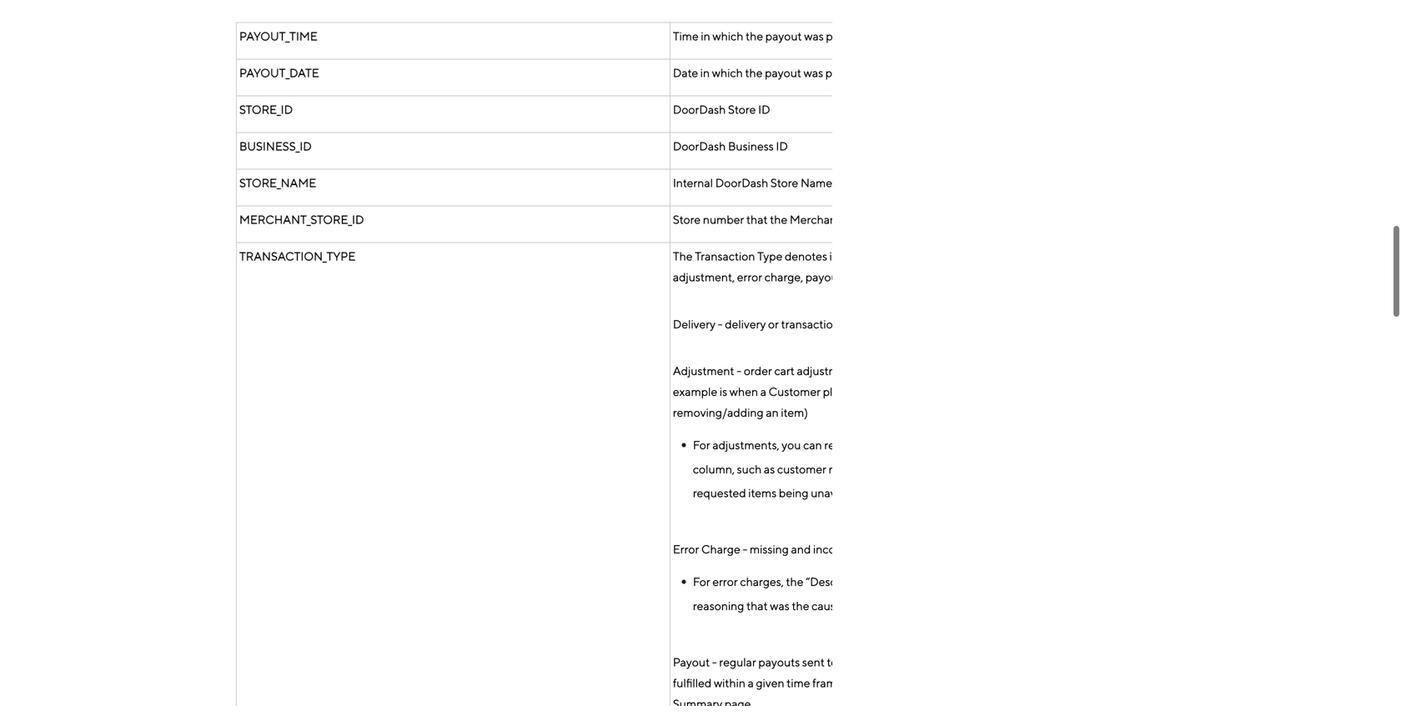 Task type: vqa. For each thing, say whether or not it's contained in the screenshot.
the topmost Get
no



Task type: describe. For each thing, give the bounding box(es) containing it.
for inside payout - regular payouts sent to the merchant to pay for deliveries they fulfilled within a given time frame; equivalent of what is seen on the payment summary page
[[947, 656, 962, 670]]

you
[[782, 438, 801, 452]]

payout inside the transaction type denotes if the transaction line item reflects a delivery, adjustment, error charge, payout or store payment.
[[806, 270, 842, 284]]

regular
[[719, 656, 757, 670]]

1 vertical spatial error
[[713, 575, 738, 589]]

+/-
[[932, 364, 949, 378]]

can inside for adjustments, you can review further details in the "description" column, such as customer refunds for order cart adjustments and requested items being unavailable.
[[804, 438, 822, 452]]

charges,
[[740, 575, 784, 589]]

the inside for adjustments, you can review further details in the "description" column, such as customer refunds for order cart adjustments and requested items being unavailable.
[[947, 438, 965, 452]]

adjustment - order cart adjustments that can be a +/- value; a common example is when a customer places order but changes it afterwards (i.e. by removing/adding an item)
[[673, 364, 1058, 420]]

0 vertical spatial merchant
[[790, 213, 841, 227]]

- for regular
[[712, 656, 717, 670]]

deliveries
[[964, 656, 1013, 670]]

in inside for adjustments, you can review further details in the "description" column, such as customer refunds for order cart adjustments and requested items being unavailable.
[[936, 438, 945, 452]]

date
[[673, 66, 698, 80]]

bank for time in which the payout was paid to your bank account
[[890, 29, 916, 43]]

1 vertical spatial and
[[791, 543, 811, 557]]

0 vertical spatial identifies
[[876, 213, 924, 227]]

the right on
[[999, 677, 1016, 690]]

on
[[983, 677, 996, 690]]

(i.e.
[[1022, 385, 1040, 399]]

for inside for adjustments, you can review further details in the "description" column, such as customer refunds for order cart adjustments and requested items being unavailable.
[[871, 462, 886, 476]]

by
[[1043, 385, 1055, 399]]

item for line
[[940, 250, 963, 263]]

frame;
[[813, 677, 846, 690]]

unavailable.
[[811, 487, 873, 500]]

that left are
[[958, 317, 979, 331]]

time in which the payout was paid to your bank account
[[673, 29, 960, 43]]

example
[[673, 385, 718, 399]]

with
[[986, 213, 1008, 227]]

and inside for adjustments, you can review further details in the "description" column, such as customer refunds for order cart adjustments and requested items being unavailable.
[[1008, 462, 1027, 476]]

given
[[756, 677, 785, 690]]

as
[[764, 462, 775, 476]]

delivery,
[[1015, 250, 1058, 263]]

reasoning
[[693, 599, 745, 613]]

column
[[877, 575, 917, 589]]

store_id
[[239, 103, 293, 117]]

name
[[801, 176, 833, 190]]

to up date in which the payout was paid to your bank account
[[851, 29, 862, 43]]

the transaction type denotes if the transaction line item reflects a delivery, adjustment, error charge, payout or store payment.
[[673, 250, 1060, 284]]

adjustment
[[673, 364, 735, 378]]

incorrect
[[813, 543, 860, 557]]

store number that the merchant sees / identifies their stores with
[[673, 213, 1008, 227]]

if
[[830, 250, 836, 263]]

"description" inside for adjustments, you can review further details in the "description" column, such as customer refunds for order cart adjustments and requested items being unavailable.
[[967, 438, 1036, 452]]

"description" inside for error charges, the "description" column identifies the item and reasoning that was the cause of the error charge.
[[806, 575, 875, 589]]

was for date
[[804, 66, 824, 80]]

column,
[[693, 462, 735, 476]]

the up the doordash store id
[[745, 66, 763, 80]]

the up frame; at the bottom right of the page
[[840, 656, 858, 670]]

id for doordash business id
[[776, 139, 788, 153]]

for for for error charges, the "description" column identifies the item and reasoning that was the cause of the error charge.
[[693, 575, 711, 589]]

missing
[[750, 543, 789, 557]]

they
[[1016, 656, 1039, 670]]

bank for date in which the payout was paid to your bank account
[[889, 66, 915, 80]]

but
[[889, 385, 907, 399]]

was inside for error charges, the "description" column identifies the item and reasoning that was the cause of the error charge.
[[770, 599, 790, 613]]

denotes
[[785, 250, 828, 263]]

details for for
[[869, 317, 903, 331]]

payout for time
[[766, 29, 802, 43]]

transaction_type
[[239, 250, 356, 263]]

your for date in which the payout was paid to your bank account
[[864, 66, 887, 80]]

of inside payout - regular payouts sent to the merchant to pay for deliveries they fulfilled within a given time frame; equivalent of what is seen on the payment summary page
[[905, 677, 916, 690]]

your for time in which the payout was paid to your bank account
[[864, 29, 888, 43]]

transaction
[[695, 250, 755, 263]]

customer
[[769, 385, 821, 399]]

time
[[787, 677, 811, 690]]

the left the cause at the right of the page
[[792, 599, 810, 613]]

payout_date
[[239, 66, 319, 80]]

reflects
[[966, 250, 1004, 263]]

a inside the transaction type denotes if the transaction line item reflects a delivery, adjustment, error charge, payout or store payment.
[[1007, 250, 1013, 263]]

/
[[869, 213, 874, 227]]

their
[[926, 213, 950, 227]]

payout_time
[[239, 29, 318, 43]]

- right charge
[[743, 543, 748, 557]]

0 horizontal spatial transaction
[[781, 317, 840, 331]]

seen
[[956, 677, 981, 690]]

changes
[[910, 385, 954, 399]]

that inside for error charges, the "description" column identifies the item and reasoning that was the cause of the error charge.
[[747, 599, 768, 613]]

to down time in which the payout was paid to your bank account on the top of the page
[[851, 66, 861, 80]]

charge,
[[765, 270, 804, 284]]

line
[[919, 250, 938, 263]]

requested
[[693, 487, 746, 500]]

1 horizontal spatial for
[[905, 317, 920, 331]]

items
[[749, 487, 777, 500]]

error
[[673, 543, 699, 557]]

afterwards
[[965, 385, 1020, 399]]

page
[[725, 698, 751, 707]]

time
[[673, 29, 699, 43]]

doordash store id
[[673, 103, 771, 117]]

being
[[779, 487, 809, 500]]

order inside for adjustments, you can review further details in the "description" column, such as customer refunds for order cart adjustments and requested items being unavailable.
[[888, 462, 916, 476]]

are
[[981, 317, 998, 331]]

1 vertical spatial order
[[859, 385, 887, 399]]

payout - regular payouts sent to the merchant to pay for deliveries they fulfilled within a given time frame; equivalent of what is seen on the payment summary page
[[673, 656, 1067, 707]]

payment.
[[886, 270, 935, 284]]

business_id
[[239, 139, 312, 153]]

cause
[[812, 599, 842, 613]]

cart inside for adjustments, you can review further details in the "description" column, such as customer refunds for order cart adjustments and requested items being unavailable.
[[918, 462, 939, 476]]

common
[[992, 364, 1038, 378]]

for adjustments, you can review further details in the "description" column, such as customer refunds for order cart adjustments and requested items being unavailable.
[[693, 438, 1038, 500]]

sent
[[803, 656, 825, 670]]

1 horizontal spatial fulfilled
[[1000, 317, 1039, 331]]

is inside payout - regular payouts sent to the merchant to pay for deliveries they fulfilled within a given time frame; equivalent of what is seen on the payment summary page
[[946, 677, 954, 690]]

details for in
[[899, 438, 933, 452]]

number
[[703, 213, 744, 227]]

doordash for doordash store id
[[673, 103, 726, 117]]

delivery - delivery or transaction level details for orders that are fulfilled
[[673, 317, 1039, 331]]

such
[[737, 462, 762, 476]]

the inside the transaction type denotes if the transaction line item reflects a delivery, adjustment, error charge, payout or store payment.
[[838, 250, 856, 263]]

2 horizontal spatial store
[[771, 176, 799, 190]]

2 vertical spatial doordash
[[716, 176, 769, 190]]

which for time
[[713, 29, 744, 43]]

merchant_store_id
[[239, 213, 364, 227]]

- for delivery
[[718, 317, 723, 331]]

cart inside adjustment - order cart adjustments that can be a +/- value; a common example is when a customer places order but changes it afterwards (i.e. by removing/adding an item)
[[775, 364, 795, 378]]

payouts
[[759, 656, 800, 670]]

account for time in which the payout was paid to your bank account
[[918, 29, 960, 43]]

is inside adjustment - order cart adjustments that can be a +/- value; a common example is when a customer places order but changes it afterwards (i.e. by removing/adding an item)
[[720, 385, 728, 399]]

pay
[[926, 656, 945, 670]]

places
[[823, 385, 857, 399]]

business
[[728, 139, 774, 153]]



Task type: locate. For each thing, give the bounding box(es) containing it.
fulfilled inside payout - regular payouts sent to the merchant to pay for deliveries they fulfilled within a given time frame; equivalent of what is seen on the payment summary page
[[673, 677, 712, 690]]

fulfilled up summary
[[673, 677, 712, 690]]

1 vertical spatial item
[[988, 575, 1012, 589]]

0 vertical spatial in
[[701, 29, 711, 43]]

paid up date in which the payout was paid to your bank account
[[826, 29, 849, 43]]

identifies inside for error charges, the "description" column identifies the item and reasoning that was the cause of the error charge.
[[919, 575, 966, 589]]

merchant
[[790, 213, 841, 227], [860, 656, 911, 670]]

to left the pay
[[913, 656, 924, 670]]

0 vertical spatial account
[[918, 29, 960, 43]]

- inside payout - regular payouts sent to the merchant to pay for deliveries they fulfilled within a given time frame; equivalent of what is seen on the payment summary page
[[712, 656, 717, 670]]

account for date in which the payout was paid to your bank account
[[917, 66, 960, 80]]

order left but
[[859, 385, 887, 399]]

id
[[758, 103, 771, 117], [776, 139, 788, 153]]

can left be
[[887, 364, 906, 378]]

1 vertical spatial or
[[768, 317, 779, 331]]

store_name
[[239, 176, 316, 190]]

internal
[[673, 176, 713, 190]]

and inside for error charges, the "description" column identifies the item and reasoning that was the cause of the error charge.
[[1014, 575, 1034, 589]]

0 horizontal spatial of
[[845, 599, 855, 613]]

stores
[[952, 213, 984, 227]]

the up type
[[770, 213, 788, 227]]

0 vertical spatial paid
[[826, 29, 849, 43]]

a right be
[[924, 364, 930, 378]]

of right the cause at the right of the page
[[845, 599, 855, 613]]

1 horizontal spatial is
[[946, 677, 954, 690]]

2 vertical spatial in
[[936, 438, 945, 452]]

item up deliveries
[[988, 575, 1012, 589]]

0 horizontal spatial order
[[744, 364, 772, 378]]

for up column,
[[693, 438, 711, 452]]

charge.
[[905, 599, 943, 613]]

1 vertical spatial cart
[[918, 462, 939, 476]]

"description" down afterwards
[[967, 438, 1036, 452]]

store left number
[[673, 213, 701, 227]]

was down time in which the payout was paid to your bank account on the top of the page
[[804, 66, 824, 80]]

equivalent
[[848, 677, 903, 690]]

for error charges, the "description" column identifies the item and reasoning that was the cause of the error charge.
[[693, 575, 1036, 613]]

store
[[728, 103, 756, 117], [771, 176, 799, 190], [673, 213, 701, 227]]

order down further
[[888, 462, 916, 476]]

1 vertical spatial for
[[871, 462, 886, 476]]

the right the if
[[838, 250, 856, 263]]

- for order
[[737, 364, 742, 378]]

id right the business
[[776, 139, 788, 153]]

account
[[918, 29, 960, 43], [917, 66, 960, 80]]

of
[[845, 599, 855, 613], [905, 677, 916, 690]]

1 horizontal spatial can
[[887, 364, 906, 378]]

that right number
[[747, 213, 768, 227]]

transaction inside the transaction type denotes if the transaction line item reflects a delivery, adjustment, error charge, payout or store payment.
[[858, 250, 917, 263]]

2 vertical spatial was
[[770, 599, 790, 613]]

cart
[[775, 364, 795, 378], [918, 462, 939, 476]]

1 horizontal spatial "description"
[[967, 438, 1036, 452]]

adjustments up places
[[797, 364, 862, 378]]

in for date
[[701, 66, 710, 80]]

to right sent on the bottom of the page
[[827, 656, 838, 670]]

details inside for adjustments, you can review further details in the "description" column, such as customer refunds for order cart adjustments and requested items being unavailable.
[[899, 438, 933, 452]]

within
[[714, 677, 746, 690]]

for inside for error charges, the "description" column identifies the item and reasoning that was the cause of the error charge.
[[693, 575, 711, 589]]

0 horizontal spatial is
[[720, 385, 728, 399]]

error charge - missing and incorrect adjustments
[[673, 543, 927, 557]]

which up the doordash store id
[[712, 66, 743, 80]]

1 vertical spatial "description"
[[806, 575, 875, 589]]

error down column
[[877, 599, 902, 613]]

- up when
[[737, 364, 742, 378]]

0 vertical spatial can
[[887, 364, 906, 378]]

the down it
[[947, 438, 965, 452]]

"description"
[[967, 438, 1036, 452], [806, 575, 875, 589]]

0 vertical spatial or
[[845, 270, 855, 284]]

0 vertical spatial item
[[940, 250, 963, 263]]

order up when
[[744, 364, 772, 378]]

of left what
[[905, 677, 916, 690]]

0 vertical spatial id
[[758, 103, 771, 117]]

id up the business
[[758, 103, 771, 117]]

1 vertical spatial details
[[899, 438, 933, 452]]

2 vertical spatial adjustments
[[863, 543, 927, 557]]

0 vertical spatial details
[[869, 317, 903, 331]]

removing/adding
[[673, 406, 764, 420]]

1 vertical spatial of
[[905, 677, 916, 690]]

your down time in which the payout was paid to your bank account on the top of the page
[[864, 66, 887, 80]]

is left seen
[[946, 677, 954, 690]]

payout for date
[[765, 66, 802, 80]]

0 vertical spatial and
[[1008, 462, 1027, 476]]

refunds
[[829, 462, 869, 476]]

doordash down the business
[[716, 176, 769, 190]]

- left delivery
[[718, 317, 723, 331]]

a inside payout - regular payouts sent to the merchant to pay for deliveries they fulfilled within a given time frame; equivalent of what is seen on the payment summary page
[[748, 677, 754, 690]]

a
[[1007, 250, 1013, 263], [924, 364, 930, 378], [983, 364, 990, 378], [761, 385, 767, 399], [748, 677, 754, 690]]

to
[[851, 29, 862, 43], [851, 66, 861, 80], [827, 656, 838, 670], [913, 656, 924, 670]]

2 vertical spatial error
[[877, 599, 902, 613]]

the right the cause at the right of the page
[[857, 599, 875, 613]]

1 horizontal spatial merchant
[[860, 656, 911, 670]]

be
[[908, 364, 922, 378]]

1 vertical spatial which
[[712, 66, 743, 80]]

1 vertical spatial identifies
[[919, 575, 966, 589]]

a right value;
[[983, 364, 990, 378]]

1 horizontal spatial id
[[776, 139, 788, 153]]

internal doordash store name
[[673, 176, 833, 190]]

details right further
[[899, 438, 933, 452]]

can
[[887, 364, 906, 378], [804, 438, 822, 452]]

0 vertical spatial transaction
[[858, 250, 917, 263]]

merchant inside payout - regular payouts sent to the merchant to pay for deliveries they fulfilled within a given time frame; equivalent of what is seen on the payment summary page
[[860, 656, 911, 670]]

what
[[918, 677, 944, 690]]

for
[[905, 317, 920, 331], [871, 462, 886, 476], [947, 656, 962, 670]]

review
[[825, 438, 859, 452]]

"description" up the cause at the right of the page
[[806, 575, 875, 589]]

2 horizontal spatial order
[[888, 462, 916, 476]]

date in which the payout was paid to your bank account
[[673, 66, 960, 80]]

paid for date in which the payout was paid to your bank account
[[826, 66, 848, 80]]

item inside for error charges, the "description" column identifies the item and reasoning that was the cause of the error charge.
[[988, 575, 1012, 589]]

error inside the transaction type denotes if the transaction line item reflects a delivery, adjustment, error charge, payout or store payment.
[[737, 270, 763, 284]]

1 vertical spatial payout
[[765, 66, 802, 80]]

order
[[744, 364, 772, 378], [859, 385, 887, 399], [888, 462, 916, 476]]

details
[[869, 317, 903, 331], [899, 438, 933, 452]]

0 vertical spatial doordash
[[673, 103, 726, 117]]

in right time
[[701, 29, 711, 43]]

for inside for adjustments, you can review further details in the "description" column, such as customer refunds for order cart adjustments and requested items being unavailable.
[[693, 438, 711, 452]]

0 horizontal spatial item
[[940, 250, 963, 263]]

delivery
[[673, 317, 716, 331]]

1 horizontal spatial of
[[905, 677, 916, 690]]

item)
[[781, 406, 808, 420]]

fulfilled
[[1000, 317, 1039, 331], [673, 677, 712, 690]]

2 vertical spatial for
[[947, 656, 962, 670]]

when
[[730, 385, 758, 399]]

adjustments
[[797, 364, 862, 378], [941, 462, 1005, 476], [863, 543, 927, 557]]

1 horizontal spatial cart
[[918, 462, 939, 476]]

0 vertical spatial cart
[[775, 364, 795, 378]]

orders
[[922, 317, 955, 331]]

0 vertical spatial payout
[[766, 29, 802, 43]]

2 your from the top
[[864, 66, 887, 80]]

2 vertical spatial store
[[673, 213, 701, 227]]

error up reasoning
[[713, 575, 738, 589]]

payout
[[673, 656, 710, 670]]

merchant up equivalent
[[860, 656, 911, 670]]

doordash business id
[[673, 139, 788, 153]]

store up the business
[[728, 103, 756, 117]]

cart down changes
[[918, 462, 939, 476]]

0 vertical spatial for
[[693, 438, 711, 452]]

1 vertical spatial was
[[804, 66, 824, 80]]

1 horizontal spatial adjustments
[[863, 543, 927, 557]]

0 horizontal spatial merchant
[[790, 213, 841, 227]]

1 vertical spatial store
[[771, 176, 799, 190]]

which
[[713, 29, 744, 43], [712, 66, 743, 80]]

- right payout
[[712, 656, 717, 670]]

paid down time in which the payout was paid to your bank account on the top of the page
[[826, 66, 848, 80]]

1 horizontal spatial item
[[988, 575, 1012, 589]]

1 vertical spatial is
[[946, 677, 954, 690]]

0 horizontal spatial can
[[804, 438, 822, 452]]

the right charges,
[[786, 575, 804, 589]]

value;
[[951, 364, 981, 378]]

0 vertical spatial fulfilled
[[1000, 317, 1039, 331]]

paid
[[826, 29, 849, 43], [826, 66, 848, 80]]

1 horizontal spatial order
[[859, 385, 887, 399]]

payout down the if
[[806, 270, 842, 284]]

1 vertical spatial in
[[701, 66, 710, 80]]

1 vertical spatial your
[[864, 66, 887, 80]]

0 vertical spatial "description"
[[967, 438, 1036, 452]]

1 vertical spatial merchant
[[860, 656, 911, 670]]

2 horizontal spatial adjustments
[[941, 462, 1005, 476]]

0 vertical spatial is
[[720, 385, 728, 399]]

transaction left level
[[781, 317, 840, 331]]

fulfilled right are
[[1000, 317, 1039, 331]]

which for date
[[712, 66, 743, 80]]

was up date in which the payout was paid to your bank account
[[804, 29, 824, 43]]

1 vertical spatial bank
[[889, 66, 915, 80]]

1 vertical spatial id
[[776, 139, 788, 153]]

can right you
[[804, 438, 822, 452]]

that left be
[[864, 364, 885, 378]]

a right when
[[761, 385, 767, 399]]

a left given
[[748, 677, 754, 690]]

adjustments inside adjustment - order cart adjustments that can be a +/- value; a common example is when a customer places order but changes it afterwards (i.e. by removing/adding an item)
[[797, 364, 862, 378]]

for down further
[[871, 462, 886, 476]]

1 horizontal spatial store
[[728, 103, 756, 117]]

for for for adjustments, you can review further details in the "description" column, such as customer refunds for order cart adjustments and requested items being unavailable.
[[693, 438, 711, 452]]

2 vertical spatial and
[[1014, 575, 1034, 589]]

0 horizontal spatial for
[[871, 462, 886, 476]]

of inside for error charges, the "description" column identifies the item and reasoning that was the cause of the error charge.
[[845, 599, 855, 613]]

item for the
[[988, 575, 1012, 589]]

1 vertical spatial can
[[804, 438, 822, 452]]

item inside the transaction type denotes if the transaction line item reflects a delivery, adjustment, error charge, payout or store payment.
[[940, 250, 963, 263]]

item right the line
[[940, 250, 963, 263]]

merchant down name
[[790, 213, 841, 227]]

paid for time in which the payout was paid to your bank account
[[826, 29, 849, 43]]

that inside adjustment - order cart adjustments that can be a +/- value; a common example is when a customer places order but changes it afterwards (i.e. by removing/adding an item)
[[864, 364, 885, 378]]

bank
[[890, 29, 916, 43], [889, 66, 915, 80]]

cart up customer
[[775, 364, 795, 378]]

or left "store"
[[845, 270, 855, 284]]

0 horizontal spatial "description"
[[806, 575, 875, 589]]

for up reasoning
[[693, 575, 711, 589]]

1 vertical spatial adjustments
[[941, 462, 1005, 476]]

for right the pay
[[947, 656, 962, 670]]

2 vertical spatial order
[[888, 462, 916, 476]]

adjustments,
[[713, 438, 780, 452]]

1 horizontal spatial or
[[845, 270, 855, 284]]

in for time
[[701, 29, 711, 43]]

your up date in which the payout was paid to your bank account
[[864, 29, 888, 43]]

sees
[[843, 213, 866, 227]]

payout down time in which the payout was paid to your bank account on the top of the page
[[765, 66, 802, 80]]

identifies up "charge."
[[919, 575, 966, 589]]

doordash for doordash business id
[[673, 139, 726, 153]]

it
[[956, 385, 963, 399]]

error
[[737, 270, 763, 284], [713, 575, 738, 589], [877, 599, 902, 613]]

which right time
[[713, 29, 744, 43]]

and right missing
[[791, 543, 811, 557]]

1 horizontal spatial transaction
[[858, 250, 917, 263]]

adjustments up column
[[863, 543, 927, 557]]

adjustments inside for adjustments, you can review further details in the "description" column, such as customer refunds for order cart adjustments and requested items being unavailable.
[[941, 462, 1005, 476]]

customer
[[777, 462, 827, 476]]

summary
[[673, 698, 723, 707]]

payment
[[1018, 677, 1065, 690]]

0 horizontal spatial cart
[[775, 364, 795, 378]]

and down the (i.e.
[[1008, 462, 1027, 476]]

a right "reflects"
[[1007, 250, 1013, 263]]

0 vertical spatial of
[[845, 599, 855, 613]]

is
[[720, 385, 728, 399], [946, 677, 954, 690]]

further
[[861, 438, 897, 452]]

the right time
[[746, 29, 763, 43]]

0 vertical spatial store
[[728, 103, 756, 117]]

adjustments down it
[[941, 462, 1005, 476]]

0 horizontal spatial fulfilled
[[673, 677, 712, 690]]

- inside adjustment - order cart adjustments that can be a +/- value; a common example is when a customer places order but changes it afterwards (i.e. by removing/adding an item)
[[737, 364, 742, 378]]

level
[[842, 317, 867, 331]]

1 vertical spatial for
[[693, 575, 711, 589]]

error down type
[[737, 270, 763, 284]]

0 vertical spatial adjustments
[[797, 364, 862, 378]]

0 vertical spatial which
[[713, 29, 744, 43]]

1 your from the top
[[864, 29, 888, 43]]

details right level
[[869, 317, 903, 331]]

adjustment,
[[673, 270, 735, 284]]

type
[[758, 250, 783, 263]]

0 vertical spatial order
[[744, 364, 772, 378]]

identifies right /
[[876, 213, 924, 227]]

store
[[858, 270, 884, 284]]

1 vertical spatial transaction
[[781, 317, 840, 331]]

0 vertical spatial bank
[[890, 29, 916, 43]]

0 horizontal spatial store
[[673, 213, 701, 227]]

or
[[845, 270, 855, 284], [768, 317, 779, 331]]

2 horizontal spatial for
[[947, 656, 962, 670]]

1 vertical spatial doordash
[[673, 139, 726, 153]]

the right column
[[969, 575, 986, 589]]

1 for from the top
[[693, 438, 711, 452]]

or inside the transaction type denotes if the transaction line item reflects a delivery, adjustment, error charge, payout or store payment.
[[845, 270, 855, 284]]

an
[[766, 406, 779, 420]]

the
[[746, 29, 763, 43], [745, 66, 763, 80], [770, 213, 788, 227], [838, 250, 856, 263], [947, 438, 965, 452], [786, 575, 804, 589], [969, 575, 986, 589], [792, 599, 810, 613], [857, 599, 875, 613], [840, 656, 858, 670], [999, 677, 1016, 690]]

in right date
[[701, 66, 710, 80]]

delivery
[[725, 317, 766, 331]]

2 for from the top
[[693, 575, 711, 589]]

identifies
[[876, 213, 924, 227], [919, 575, 966, 589]]

payout up date in which the payout was paid to your bank account
[[766, 29, 802, 43]]

can inside adjustment - order cart adjustments that can be a +/- value; a common example is when a customer places order but changes it afterwards (i.e. by removing/adding an item)
[[887, 364, 906, 378]]

that down charges,
[[747, 599, 768, 613]]

store left name
[[771, 176, 799, 190]]

was down charges,
[[770, 599, 790, 613]]

is left when
[[720, 385, 728, 399]]

doordash up internal
[[673, 139, 726, 153]]

1 vertical spatial fulfilled
[[673, 677, 712, 690]]

id for doordash store id
[[758, 103, 771, 117]]

for left orders
[[905, 317, 920, 331]]

0 horizontal spatial adjustments
[[797, 364, 862, 378]]

2 vertical spatial payout
[[806, 270, 842, 284]]

0 vertical spatial was
[[804, 29, 824, 43]]

0 horizontal spatial id
[[758, 103, 771, 117]]

your
[[864, 29, 888, 43], [864, 66, 887, 80]]

1 vertical spatial paid
[[826, 66, 848, 80]]

the
[[673, 250, 693, 263]]

was for time
[[804, 29, 824, 43]]

charge
[[702, 543, 741, 557]]

and up they
[[1014, 575, 1034, 589]]

0 vertical spatial error
[[737, 270, 763, 284]]

or right delivery
[[768, 317, 779, 331]]

in down changes
[[936, 438, 945, 452]]

transaction up "store"
[[858, 250, 917, 263]]

0 vertical spatial your
[[864, 29, 888, 43]]

doordash down date
[[673, 103, 726, 117]]

0 vertical spatial for
[[905, 317, 920, 331]]



